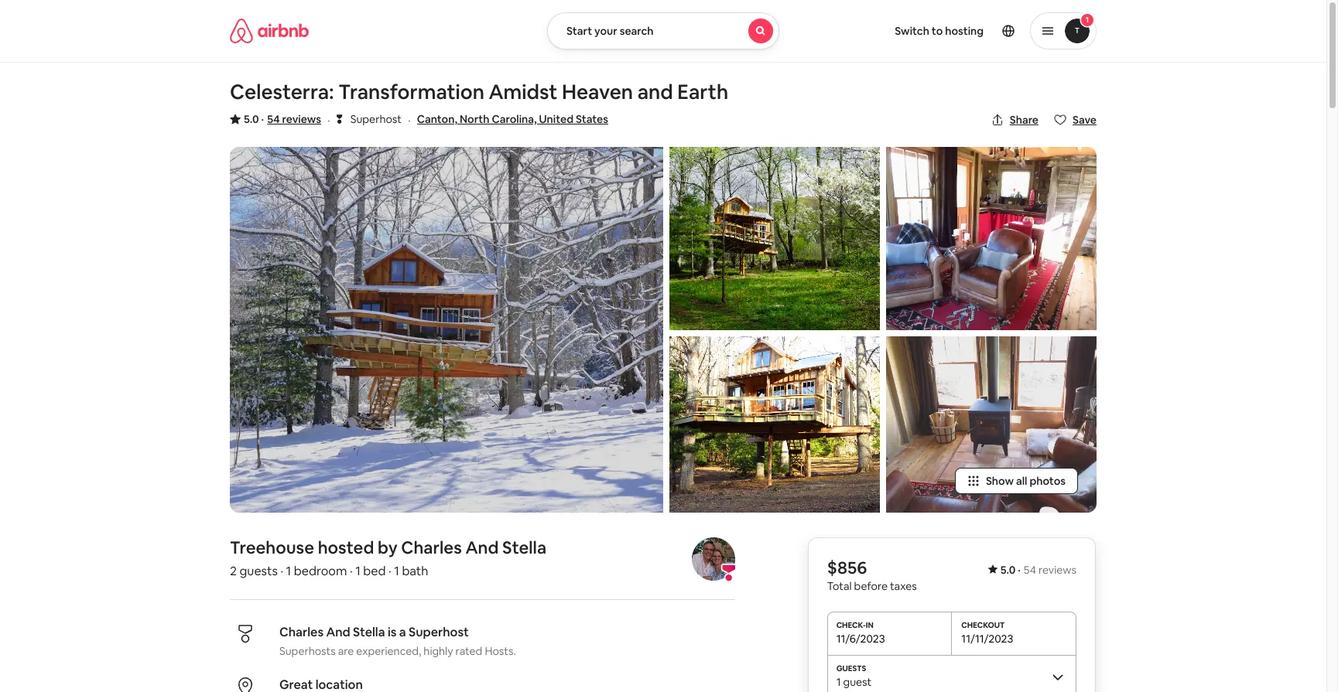 Task type: locate. For each thing, give the bounding box(es) containing it.
0 horizontal spatial 54
[[267, 112, 280, 126]]

spring image
[[670, 147, 880, 330]]

5.0 · 54 reviews
[[244, 112, 321, 126], [1001, 564, 1077, 577]]

rated
[[456, 645, 483, 659]]

heaven
[[562, 79, 633, 105]]

1 vertical spatial charles
[[279, 625, 324, 641]]

charles up superhosts
[[279, 625, 324, 641]]

carolina,
[[492, 112, 537, 126]]

5.0
[[244, 112, 259, 126], [1001, 564, 1016, 577]]

superhost right the 󰀃
[[350, 112, 402, 126]]

guest
[[843, 676, 872, 690]]

11/6/2023
[[837, 632, 885, 646]]

superhost
[[350, 112, 402, 126], [409, 625, 469, 641]]

0 vertical spatial 54
[[267, 112, 280, 126]]

0 horizontal spatial charles
[[279, 625, 324, 641]]

1
[[1086, 15, 1089, 25], [286, 564, 291, 580], [355, 564, 361, 580], [394, 564, 399, 580], [837, 676, 841, 690]]

0 vertical spatial 5.0 · 54 reviews
[[244, 112, 321, 126]]

charles and stella is a superhost. learn more about charles and stella. image
[[692, 538, 736, 581], [692, 538, 736, 581]]

highly
[[424, 645, 453, 659]]

amidst
[[489, 79, 558, 105]]

54
[[267, 112, 280, 126], [1024, 564, 1036, 577]]

1 horizontal spatial superhost
[[409, 625, 469, 641]]

and
[[638, 79, 673, 105]]

0 horizontal spatial 5.0
[[244, 112, 259, 126]]

1 horizontal spatial 54
[[1024, 564, 1036, 577]]

0 vertical spatial superhost
[[350, 112, 402, 126]]

to
[[932, 24, 943, 38]]

all
[[1016, 475, 1028, 488]]

charles
[[401, 537, 462, 559], [279, 625, 324, 641]]

and
[[326, 625, 350, 641]]

bed
[[363, 564, 386, 580]]

5.0 up the 11/11/2023
[[1001, 564, 1016, 577]]

$856
[[827, 557, 867, 579]]

a woodstove image
[[886, 336, 1097, 513]]

earth
[[678, 79, 729, 105]]

0 vertical spatial charles
[[401, 537, 462, 559]]

5.0 down the celesterra: on the top left of page
[[244, 112, 259, 126]]

1 vertical spatial reviews
[[1039, 564, 1077, 577]]

1 horizontal spatial charles
[[401, 537, 462, 559]]

1 vertical spatial 5.0
[[1001, 564, 1016, 577]]

1 horizontal spatial 5.0
[[1001, 564, 1016, 577]]

are
[[338, 645, 354, 659]]

treehouse
[[230, 537, 314, 559]]

superhost up highly
[[409, 625, 469, 641]]

0 vertical spatial reviews
[[282, 112, 321, 126]]

1 vertical spatial superhost
[[409, 625, 469, 641]]

start
[[567, 24, 592, 38]]

superhosts
[[279, 645, 336, 659]]

profile element
[[798, 0, 1097, 62]]

·
[[261, 112, 264, 126], [327, 112, 330, 129], [408, 112, 411, 129], [281, 564, 283, 580], [350, 564, 353, 580], [389, 564, 392, 580], [1018, 564, 1021, 577]]

celesterra: transformation amidst heaven and earth image 1 image
[[230, 147, 663, 513]]

stella
[[353, 625, 385, 641]]

reviews
[[282, 112, 321, 126], [1039, 564, 1077, 577]]

start your search button
[[547, 12, 780, 50]]

the living area image
[[886, 147, 1097, 330]]

$856 total before taxes
[[827, 557, 917, 594]]

canton, north carolina, united states button
[[417, 110, 608, 129]]

1 horizontal spatial 5.0 · 54 reviews
[[1001, 564, 1077, 577]]

charles up the bath
[[401, 537, 462, 559]]

switch to hosting
[[895, 24, 984, 38]]

search
[[620, 24, 654, 38]]

show
[[986, 475, 1014, 488]]

charles inside treehouse hosted by charles and stella 2 guests · 1 bedroom · 1 bed · 1 bath
[[401, 537, 462, 559]]

save
[[1073, 113, 1097, 127]]

1 horizontal spatial reviews
[[1039, 564, 1077, 577]]

guests
[[240, 564, 278, 580]]

switch to hosting link
[[886, 15, 993, 47]]



Task type: describe. For each thing, give the bounding box(es) containing it.
hosting
[[945, 24, 984, 38]]

treehouse hosted by charles and stella 2 guests · 1 bedroom · 1 bed · 1 bath
[[230, 537, 547, 580]]

0 horizontal spatial reviews
[[282, 112, 321, 126]]

experienced,
[[356, 645, 421, 659]]

switch
[[895, 24, 930, 38]]

share button
[[985, 107, 1045, 133]]

and stella
[[466, 537, 547, 559]]

superhost inside "charles and stella is a superhost superhosts are experienced, highly rated hosts."
[[409, 625, 469, 641]]

show all photos button
[[955, 468, 1078, 495]]

photos
[[1030, 475, 1066, 488]]

1 inside dropdown button
[[1086, 15, 1089, 25]]

total
[[827, 580, 852, 594]]

taxes
[[890, 580, 917, 594]]

1 guest button
[[827, 656, 1077, 693]]

show all photos
[[986, 475, 1066, 488]]

a
[[399, 625, 406, 641]]

share
[[1010, 113, 1039, 127]]

is
[[388, 625, 397, 641]]

1 vertical spatial 54
[[1024, 564, 1036, 577]]

north
[[460, 112, 490, 126]]

celesterra:
[[230, 79, 334, 105]]

2
[[230, 564, 237, 580]]

start your search
[[567, 24, 654, 38]]

hosts.
[[485, 645, 516, 659]]

11/11/2023
[[962, 632, 1014, 646]]

your
[[595, 24, 618, 38]]

Start your search search field
[[547, 12, 780, 50]]

1 inside dropdown button
[[837, 676, 841, 690]]

by
[[378, 537, 398, 559]]

celesterra: transformation amidst heaven and earth
[[230, 79, 729, 105]]

save button
[[1048, 107, 1103, 133]]

bath
[[402, 564, 428, 580]]

transformation
[[338, 79, 485, 105]]

canton,
[[417, 112, 457, 126]]

0 horizontal spatial 5.0 · 54 reviews
[[244, 112, 321, 126]]

charles inside "charles and stella is a superhost superhosts are experienced, highly rated hosts."
[[279, 625, 324, 641]]

1 guest
[[837, 676, 872, 690]]

charles and stella is a superhost superhosts are experienced, highly rated hosts.
[[279, 625, 516, 659]]

· canton, north carolina, united states
[[408, 112, 608, 129]]

1 vertical spatial 5.0 · 54 reviews
[[1001, 564, 1077, 577]]

celesterra image
[[670, 336, 880, 513]]

0 horizontal spatial superhost
[[350, 112, 402, 126]]

󰀃
[[337, 111, 343, 126]]

54 reviews button
[[267, 111, 321, 127]]

1 button
[[1030, 12, 1097, 50]]

0 vertical spatial 5.0
[[244, 112, 259, 126]]

before
[[854, 580, 888, 594]]

united
[[539, 112, 574, 126]]

hosted
[[318, 537, 374, 559]]

bedroom
[[294, 564, 347, 580]]

states
[[576, 112, 608, 126]]



Task type: vqa. For each thing, say whether or not it's contained in the screenshot.
1 dropdown button
yes



